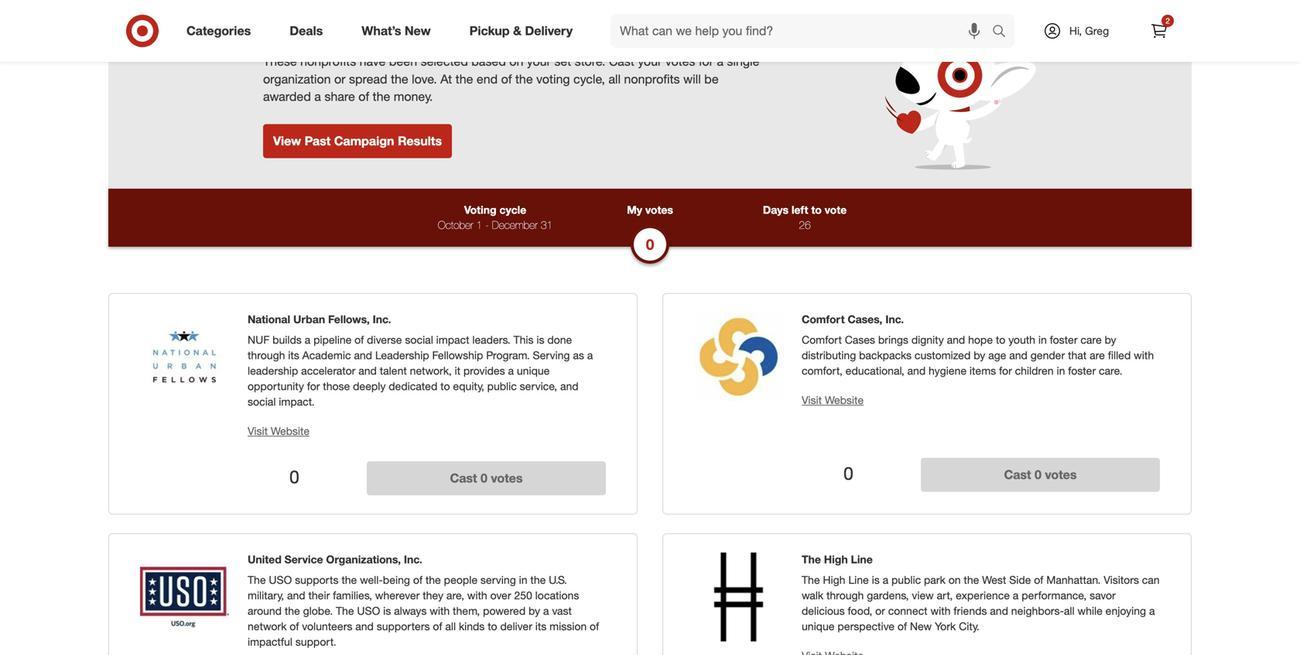 Task type: describe. For each thing, give the bounding box(es) containing it.
builds
[[273, 333, 302, 347]]

enjoying
[[1106, 604, 1146, 618]]

vote
[[825, 203, 847, 217]]

0 vertical spatial foster
[[1050, 333, 1078, 347]]

of down the connect
[[898, 620, 907, 633]]

nuf
[[248, 333, 270, 347]]

the down spread
[[373, 89, 390, 104]]

inc. for national urban fellows, inc. nuf builds a pipeline of diverse social impact leaders.  this is done through its academic and leadership fellowship program. serving as a leadership accelerator and talent network, it provides a unique opportunity for those deeply dedicated to equity, public service, and social impact.
[[373, 313, 391, 326]]

serving
[[533, 349, 570, 362]]

categories link
[[173, 14, 270, 48]]

and up customized
[[947, 333, 965, 347]]

educational,
[[846, 364, 905, 378]]

them,
[[453, 604, 480, 618]]

spread
[[349, 71, 387, 87]]

2 your from the left
[[638, 54, 662, 69]]

1 vertical spatial line
[[849, 574, 869, 587]]

public inside national urban fellows, inc. nuf builds a pipeline of diverse social impact leaders.  this is done through its academic and leadership fellowship program. serving as a leadership accelerator and talent network, it provides a unique opportunity for those deeply dedicated to equity, public service, and social impact.
[[487, 380, 517, 393]]

service,
[[520, 380, 557, 393]]

the up families,
[[342, 574, 357, 587]]

the left u.s.
[[531, 574, 546, 587]]

31
[[541, 219, 553, 232]]

visit for nuf builds a pipeline of diverse social impact leaders.  this is done through its academic and leadership fellowship program. serving as a leadership accelerator and talent network, it provides a unique opportunity for those deeply dedicated to equity, public service, and social impact.
[[248, 425, 268, 438]]

a up gardens,
[[883, 574, 889, 587]]

care
[[1081, 333, 1102, 347]]

the high line the high line is a public park on the west side of manhattan. visitors can walk through gardens, view art, experience a performance, savor delicious food, or connect with friends and neighbors-all while enjoying a unique perspective of new york city.
[[802, 553, 1160, 633]]

and down customized
[[908, 364, 926, 378]]

visit website link for comfort cases, inc. comfort cases brings dignity and hope to youth in foster care by distributing backpacks customized by age and gender that are filled with comfort, educational, and hygiene items for children in foster care.
[[802, 394, 864, 407]]

a down side
[[1013, 589, 1019, 603]]

a right as in the bottom of the page
[[587, 349, 593, 362]]

website for leadership
[[271, 425, 310, 438]]

impact
[[436, 333, 469, 347]]

delivery
[[525, 23, 573, 38]]

deliver
[[500, 620, 532, 633]]

and down families,
[[355, 620, 374, 633]]

in inside united service organizations, inc. the uso supports the well-being of the people serving in the u.s. military, and their families, wherever they are, with over 250 locations around the globe. the uso is always with them, powered by a vast network of volunteers and supporters of all kinds to deliver its mission of impactful support.
[[519, 574, 528, 587]]

where
[[386, 25, 452, 52]]

0 horizontal spatial uso
[[269, 574, 292, 587]]

supports
[[295, 574, 339, 587]]

for inside help direct where target gives these nonprofits have been selected based on your set store. cast your votes for a single organization or spread the love. at the end of the voting cycle, all nonprofits will be awarded a share of the money.
[[699, 54, 714, 69]]

a right enjoying
[[1149, 604, 1155, 618]]

be
[[705, 71, 719, 87]]

through inside national urban fellows, inc. nuf builds a pipeline of diverse social impact leaders.  this is done through its academic and leadership fellowship program. serving as a leadership accelerator and talent network, it provides a unique opportunity for those deeply dedicated to equity, public service, and social impact.
[[248, 349, 285, 362]]

voting
[[536, 71, 570, 87]]

are
[[1090, 349, 1105, 362]]

deals
[[290, 23, 323, 38]]

city.
[[959, 620, 980, 633]]

1 vertical spatial social
[[248, 395, 276, 409]]

united service organizations, inc. the uso supports the well-being of the people serving in the u.s. military, and their families, wherever they are, with over 250 locations around the globe. the uso is always with them, powered by a vast network of volunteers and supporters of all kinds to deliver its mission of impactful support.
[[248, 553, 599, 649]]

all inside help direct where target gives these nonprofits have been selected based on your set store. cast your votes for a single organization or spread the love. at the end of the voting cycle, all nonprofits will be awarded a share of the money.
[[609, 71, 621, 87]]

vast
[[552, 604, 572, 618]]

-
[[485, 219, 489, 232]]

to inside comfort cases, inc. comfort cases brings dignity and hope to youth in foster care by distributing backpacks customized by age and gender that are filled with comfort, educational, and hygiene items for children in foster care.
[[996, 333, 1006, 347]]

0 vertical spatial high
[[824, 553, 848, 567]]

manhattan.
[[1047, 574, 1101, 587]]

people
[[444, 574, 478, 587]]

visit website for comfort cases, inc. comfort cases brings dignity and hope to youth in foster care by distributing backpacks customized by age and gender that are filled with comfort, educational, and hygiene items for children in foster care.
[[802, 394, 864, 407]]

hygiene
[[929, 364, 967, 378]]

greg
[[1085, 24, 1109, 38]]

and right service,
[[560, 380, 579, 393]]

children
[[1015, 364, 1054, 378]]

and left their
[[287, 589, 305, 603]]

a inside united service organizations, inc. the uso supports the well-being of the people serving in the u.s. military, and their families, wherever they are, with over 250 locations around the globe. the uso is always with them, powered by a vast network of volunteers and supporters of all kinds to deliver its mission of impactful support.
[[543, 604, 549, 618]]

around
[[248, 604, 282, 618]]

0 vertical spatial nonprofits
[[300, 54, 356, 69]]

on inside help direct where target gives these nonprofits have been selected based on your set store. cast your votes for a single organization or spread the love. at the end of the voting cycle, all nonprofits will be awarded a share of the money.
[[510, 54, 524, 69]]

target
[[458, 25, 525, 52]]

to inside united service organizations, inc. the uso supports the well-being of the people serving in the u.s. military, and their families, wherever they are, with over 250 locations around the globe. the uso is always with them, powered by a vast network of volunteers and supporters of all kinds to deliver its mission of impactful support.
[[488, 620, 497, 633]]

store.
[[575, 54, 606, 69]]

money.
[[394, 89, 433, 104]]

delicious
[[802, 604, 845, 618]]

on inside the high line the high line is a public park on the west side of manhattan. visitors can walk through gardens, view art, experience a performance, savor delicious food, or connect with friends and neighbors-all while enjoying a unique perspective of new york city.
[[949, 574, 961, 587]]

public inside the high line the high line is a public park on the west side of manhattan. visitors can walk through gardens, view art, experience a performance, savor delicious food, or connect with friends and neighbors-all while enjoying a unique perspective of new york city.
[[892, 574, 921, 587]]

the inside the high line the high line is a public park on the west side of manhattan. visitors can walk through gardens, view art, experience a performance, savor delicious food, or connect with friends and neighbors-all while enjoying a unique perspective of new york city.
[[964, 574, 979, 587]]

powered
[[483, 604, 526, 618]]

what's new
[[362, 23, 431, 38]]

0 vertical spatial line
[[851, 553, 873, 567]]

perspective
[[838, 620, 895, 633]]

a left share
[[314, 89, 321, 104]]

program.
[[486, 349, 530, 362]]

love.
[[412, 71, 437, 87]]

its inside national urban fellows, inc. nuf builds a pipeline of diverse social impact leaders.  this is done through its academic and leadership fellowship program. serving as a leadership accelerator and talent network, it provides a unique opportunity for those deeply dedicated to equity, public service, and social impact.
[[288, 349, 299, 362]]

votes inside help direct where target gives these nonprofits have been selected based on your set store. cast your votes for a single organization or spread the love. at the end of the voting cycle, all nonprofits will be awarded a share of the money.
[[666, 54, 695, 69]]

view past campaign results
[[273, 134, 442, 149]]

campaign
[[334, 134, 394, 149]]

days
[[763, 203, 789, 217]]

and down "youth"
[[1010, 349, 1028, 362]]

care.
[[1099, 364, 1123, 378]]

military,
[[248, 589, 284, 603]]

1 your from the left
[[527, 54, 551, 69]]

at
[[441, 71, 452, 87]]

visit for comfort cases brings dignity and hope to youth in foster care by distributing backpacks customized by age and gender that are filled with comfort, educational, and hygiene items for children in foster care.
[[802, 394, 822, 407]]

&
[[513, 23, 522, 38]]

single
[[727, 54, 760, 69]]

set
[[554, 54, 571, 69]]

they
[[423, 589, 444, 603]]

awarded
[[263, 89, 311, 104]]

all inside united service organizations, inc. the uso supports the well-being of the people serving in the u.s. military, and their families, wherever they are, with over 250 locations around the globe. the uso is always with them, powered by a vast network of volunteers and supporters of all kinds to deliver its mission of impactful support.
[[445, 620, 456, 633]]

cycle,
[[574, 71, 605, 87]]

search button
[[985, 14, 1023, 51]]

250
[[514, 589, 532, 603]]

volunteers
[[302, 620, 352, 633]]

west
[[982, 574, 1007, 587]]

based
[[472, 54, 506, 69]]

accelerator
[[301, 364, 356, 378]]

1 vertical spatial foster
[[1068, 364, 1096, 378]]

a down program.
[[508, 364, 514, 378]]

have
[[360, 54, 386, 69]]

talent
[[380, 364, 407, 378]]

these
[[263, 54, 297, 69]]

all inside the high line the high line is a public park on the west side of manhattan. visitors can walk through gardens, view art, experience a performance, savor delicious food, or connect with friends and neighbors-all while enjoying a unique perspective of new york city.
[[1064, 604, 1075, 618]]

national urban fellows, inc. nuf builds a pipeline of diverse social impact leaders.  this is done through its academic and leadership fellowship program. serving as a leadership accelerator and talent network, it provides a unique opportunity for those deeply dedicated to equity, public service, and social impact.
[[248, 313, 593, 409]]

the right at
[[456, 71, 473, 87]]

view past campaign results link
[[263, 124, 452, 158]]

unique inside the high line the high line is a public park on the west side of manhattan. visitors can walk through gardens, view art, experience a performance, savor delicious food, or connect with friends and neighbors-all while enjoying a unique perspective of new york city.
[[802, 620, 835, 633]]

and down diverse
[[354, 349, 372, 362]]

cases
[[845, 333, 875, 347]]

network
[[248, 620, 287, 633]]

filled
[[1108, 349, 1131, 362]]

inc. for united service organizations, inc. the uso supports the well-being of the people serving in the u.s. military, and their families, wherever they are, with over 250 locations around the globe. the uso is always with them, powered by a vast network of volunteers and supporters of all kinds to deliver its mission of impactful support.
[[404, 553, 422, 567]]

of right being
[[413, 574, 423, 587]]

cast 0 votes for provides
[[450, 471, 523, 486]]

my
[[627, 203, 643, 217]]

families,
[[333, 589, 372, 603]]

of right side
[[1034, 574, 1044, 587]]

their
[[308, 589, 330, 603]]

comfort cases, inc. comfort cases brings dignity and hope to youth in foster care by distributing backpacks customized by age and gender that are filled with comfort, educational, and hygiene items for children in foster care.
[[802, 313, 1154, 378]]

view
[[912, 589, 934, 603]]

view
[[273, 134, 301, 149]]



Task type: locate. For each thing, give the bounding box(es) containing it.
opportunity
[[248, 380, 304, 393]]

1
[[476, 219, 482, 232]]

food,
[[848, 604, 873, 618]]

the up they
[[426, 574, 441, 587]]

0 vertical spatial comfort
[[802, 313, 845, 326]]

0 vertical spatial unique
[[517, 364, 550, 378]]

is up gardens,
[[872, 574, 880, 587]]

visit
[[802, 394, 822, 407], [248, 425, 268, 438]]

cases,
[[848, 313, 883, 326]]

of right mission
[[590, 620, 599, 633]]

0 horizontal spatial website
[[271, 425, 310, 438]]

inc. inside national urban fellows, inc. nuf builds a pipeline of diverse social impact leaders.  this is done through its academic and leadership fellowship program. serving as a leadership accelerator and talent network, it provides a unique opportunity for those deeply dedicated to equity, public service, and social impact.
[[373, 313, 391, 326]]

1 vertical spatial in
[[1057, 364, 1065, 378]]

locations
[[535, 589, 579, 603]]

0 vertical spatial is
[[537, 333, 545, 347]]

social down opportunity
[[248, 395, 276, 409]]

a
[[717, 54, 724, 69], [314, 89, 321, 104], [305, 333, 311, 347], [587, 349, 593, 362], [508, 364, 514, 378], [883, 574, 889, 587], [1013, 589, 1019, 603], [543, 604, 549, 618], [1149, 604, 1155, 618]]

all left while
[[1064, 604, 1075, 618]]

savor
[[1090, 589, 1116, 603]]

all right the cycle,
[[609, 71, 621, 87]]

been
[[389, 54, 417, 69]]

or up share
[[334, 71, 346, 87]]

1 vertical spatial or
[[876, 604, 885, 618]]

1 comfort from the top
[[802, 313, 845, 326]]

2 vertical spatial is
[[383, 604, 391, 618]]

2 horizontal spatial all
[[1064, 604, 1075, 618]]

unique inside national urban fellows, inc. nuf builds a pipeline of diverse social impact leaders.  this is done through its academic and leadership fellowship program. serving as a leadership accelerator and talent network, it provides a unique opportunity for those deeply dedicated to equity, public service, and social impact.
[[517, 364, 550, 378]]

is inside the high line the high line is a public park on the west side of manhattan. visitors can walk through gardens, view art, experience a performance, savor delicious food, or connect with friends and neighbors-all while enjoying a unique perspective of new york city.
[[872, 574, 880, 587]]

all left kinds
[[445, 620, 456, 633]]

0 vertical spatial its
[[288, 349, 299, 362]]

supporters
[[377, 620, 430, 633]]

0 horizontal spatial through
[[248, 349, 285, 362]]

is down wherever
[[383, 604, 391, 618]]

with
[[1134, 349, 1154, 362], [467, 589, 487, 603], [430, 604, 450, 618], [931, 604, 951, 618]]

connect
[[888, 604, 928, 618]]

gender
[[1031, 349, 1065, 362]]

mission
[[550, 620, 587, 633]]

academic
[[302, 349, 351, 362]]

by up filled
[[1105, 333, 1117, 347]]

foster up that
[[1050, 333, 1078, 347]]

or inside help direct where target gives these nonprofits have been selected based on your set store. cast your votes for a single organization or spread the love. at the end of the voting cycle, all nonprofits will be awarded a share of the money.
[[334, 71, 346, 87]]

0 horizontal spatial cast
[[450, 471, 477, 486]]

and up deeply at the left
[[359, 364, 377, 378]]

0
[[646, 236, 654, 254], [844, 463, 854, 485], [289, 466, 299, 488], [1035, 468, 1042, 483], [481, 471, 488, 486]]

cast for national urban fellows, inc. nuf builds a pipeline of diverse social impact leaders.  this is done through its academic and leadership fellowship program. serving as a leadership accelerator and talent network, it provides a unique opportunity for those deeply dedicated to equity, public service, and social impact.
[[450, 471, 477, 486]]

fellows,
[[328, 313, 370, 326]]

in down gender at right bottom
[[1057, 364, 1065, 378]]

to down the powered
[[488, 620, 497, 633]]

past
[[305, 134, 331, 149]]

your
[[527, 54, 551, 69], [638, 54, 662, 69]]

globe.
[[303, 604, 333, 618]]

to down network, in the left bottom of the page
[[441, 380, 450, 393]]

1 horizontal spatial all
[[609, 71, 621, 87]]

with up them, at the left of page
[[467, 589, 487, 603]]

1 horizontal spatial website
[[825, 394, 864, 407]]

1 horizontal spatial inc.
[[404, 553, 422, 567]]

always
[[394, 604, 427, 618]]

1 horizontal spatial in
[[1039, 333, 1047, 347]]

age
[[989, 349, 1007, 362]]

of up support.
[[290, 620, 299, 633]]

hi,
[[1070, 24, 1082, 38]]

1 horizontal spatial its
[[535, 620, 547, 633]]

by down 250
[[529, 604, 540, 618]]

in
[[1039, 333, 1047, 347], [1057, 364, 1065, 378], [519, 574, 528, 587]]

of down fellows,
[[355, 333, 364, 347]]

voting
[[464, 203, 497, 217]]

0 horizontal spatial new
[[405, 23, 431, 38]]

or down gardens,
[[876, 604, 885, 618]]

with right filled
[[1134, 349, 1154, 362]]

visit website link down comfort,
[[802, 394, 864, 407]]

new up been
[[405, 23, 431, 38]]

to right left at the top of page
[[811, 203, 822, 217]]

inc. inside united service organizations, inc. the uso supports the well-being of the people serving in the u.s. military, and their families, wherever they are, with over 250 locations around the globe. the uso is always with them, powered by a vast network of volunteers and supporters of all kinds to deliver its mission of impactful support.
[[404, 553, 422, 567]]

results
[[398, 134, 442, 149]]

and down experience
[[990, 604, 1009, 618]]

0 horizontal spatial in
[[519, 574, 528, 587]]

1 vertical spatial unique
[[802, 620, 835, 633]]

website
[[825, 394, 864, 407], [271, 425, 310, 438]]

0 vertical spatial visit website
[[802, 394, 864, 407]]

0 horizontal spatial visit
[[248, 425, 268, 438]]

1 horizontal spatial visit website
[[802, 394, 864, 407]]

the
[[802, 553, 821, 567], [248, 574, 266, 587], [802, 574, 820, 587], [336, 604, 354, 618]]

1 horizontal spatial through
[[827, 589, 864, 603]]

cycle
[[500, 203, 526, 217]]

1 horizontal spatial social
[[405, 333, 433, 347]]

0 horizontal spatial your
[[527, 54, 551, 69]]

2 vertical spatial in
[[519, 574, 528, 587]]

0 vertical spatial or
[[334, 71, 346, 87]]

0 horizontal spatial visit website link
[[248, 425, 310, 438]]

website for comfort,
[[825, 394, 864, 407]]

its right deliver
[[535, 620, 547, 633]]

0 vertical spatial by
[[1105, 333, 1117, 347]]

and inside the high line the high line is a public park on the west side of manhattan. visitors can walk through gardens, view art, experience a performance, savor delicious food, or connect with friends and neighbors-all while enjoying a unique perspective of new york city.
[[990, 604, 1009, 618]]

for inside comfort cases, inc. comfort cases brings dignity and hope to youth in foster care by distributing backpacks customized by age and gender that are filled with comfort, educational, and hygiene items for children in foster care.
[[999, 364, 1012, 378]]

with inside the high line the high line is a public park on the west side of manhattan. visitors can walk through gardens, view art, experience a performance, savor delicious food, or connect with friends and neighbors-all while enjoying a unique perspective of new york city.
[[931, 604, 951, 618]]

being
[[383, 574, 410, 587]]

is right 'this'
[[537, 333, 545, 347]]

gives
[[531, 25, 587, 52]]

performance,
[[1022, 589, 1087, 603]]

well-
[[360, 574, 383, 587]]

0 horizontal spatial or
[[334, 71, 346, 87]]

high up walk
[[823, 574, 846, 587]]

1 vertical spatial for
[[999, 364, 1012, 378]]

for down accelerator
[[307, 380, 320, 393]]

is inside united service organizations, inc. the uso supports the well-being of the people serving in the u.s. military, and their families, wherever they are, with over 250 locations around the globe. the uso is always with them, powered by a vast network of volunteers and supporters of all kinds to deliver its mission of impactful support.
[[383, 604, 391, 618]]

0 horizontal spatial on
[[510, 54, 524, 69]]

customized
[[915, 349, 971, 362]]

What can we help you find? suggestions appear below search field
[[611, 14, 996, 48]]

visit website down impact.
[[248, 425, 310, 438]]

through inside the high line the high line is a public park on the west side of manhattan. visitors can walk through gardens, view art, experience a performance, savor delicious food, or connect with friends and neighbors-all while enjoying a unique perspective of new york city.
[[827, 589, 864, 603]]

1 vertical spatial public
[[892, 574, 921, 587]]

while
[[1078, 604, 1103, 618]]

social up leadership
[[405, 333, 433, 347]]

network,
[[410, 364, 452, 378]]

1 horizontal spatial for
[[699, 54, 714, 69]]

its down "builds"
[[288, 349, 299, 362]]

the left globe.
[[285, 604, 300, 618]]

2 vertical spatial all
[[445, 620, 456, 633]]

or
[[334, 71, 346, 87], [876, 604, 885, 618]]

1 vertical spatial nonprofits
[[624, 71, 680, 87]]

on right based
[[510, 54, 524, 69]]

0 horizontal spatial social
[[248, 395, 276, 409]]

website down comfort,
[[825, 394, 864, 407]]

1 vertical spatial all
[[1064, 604, 1075, 618]]

with inside comfort cases, inc. comfort cases brings dignity and hope to youth in foster care by distributing backpacks customized by age and gender that are filled with comfort, educational, and hygiene items for children in foster care.
[[1134, 349, 1154, 362]]

1 horizontal spatial visit
[[802, 394, 822, 407]]

its inside united service organizations, inc. the uso supports the well-being of the people serving in the u.s. military, and their families, wherever they are, with over 250 locations around the globe. the uso is always with them, powered by a vast network of volunteers and supporters of all kinds to deliver its mission of impactful support.
[[535, 620, 547, 633]]

through up the food,
[[827, 589, 864, 603]]

1 vertical spatial high
[[823, 574, 846, 587]]

gardens,
[[867, 589, 909, 603]]

the up experience
[[964, 574, 979, 587]]

line
[[851, 553, 873, 567], [849, 574, 869, 587]]

1 horizontal spatial nonprofits
[[624, 71, 680, 87]]

1 horizontal spatial or
[[876, 604, 885, 618]]

your up the voting
[[527, 54, 551, 69]]

that
[[1068, 349, 1087, 362]]

new down the connect
[[910, 620, 932, 633]]

new inside the high line the high line is a public park on the west side of manhattan. visitors can walk through gardens, view art, experience a performance, savor delicious food, or connect with friends and neighbors-all while enjoying a unique perspective of new york city.
[[910, 620, 932, 633]]

cast 0 votes
[[1004, 468, 1077, 483], [450, 471, 523, 486]]

nonprofits down direct
[[300, 54, 356, 69]]

visit website for national urban fellows, inc. nuf builds a pipeline of diverse social impact leaders.  this is done through its academic and leadership fellowship program. serving as a leadership accelerator and talent network, it provides a unique opportunity for those deeply dedicated to equity, public service, and social impact.
[[248, 425, 310, 438]]

cast for comfort cases, inc. comfort cases brings dignity and hope to youth in foster care by distributing backpacks customized by age and gender that are filled with comfort, educational, and hygiene items for children in foster care.
[[1004, 468, 1031, 483]]

1 vertical spatial its
[[535, 620, 547, 633]]

friends
[[954, 604, 987, 618]]

2
[[1166, 16, 1170, 26]]

26
[[799, 219, 811, 232]]

cast 0 votes for children
[[1004, 468, 1077, 483]]

visit website link for national urban fellows, inc. nuf builds a pipeline of diverse social impact leaders.  this is done through its academic and leadership fellowship program. serving as a leadership accelerator and talent network, it provides a unique opportunity for those deeply dedicated to equity, public service, and social impact.
[[248, 425, 310, 438]]

1 vertical spatial new
[[910, 620, 932, 633]]

0 horizontal spatial its
[[288, 349, 299, 362]]

are,
[[447, 589, 464, 603]]

for
[[699, 54, 714, 69], [999, 364, 1012, 378], [307, 380, 320, 393]]

cast inside help direct where target gives these nonprofits have been selected based on your set store. cast your votes for a single organization or spread the love. at the end of the voting cycle, all nonprofits will be awarded a share of the money.
[[609, 54, 635, 69]]

1 horizontal spatial visit website link
[[802, 394, 864, 407]]

0 horizontal spatial visit website
[[248, 425, 310, 438]]

the left the voting
[[515, 71, 533, 87]]

1 horizontal spatial public
[[892, 574, 921, 587]]

new inside what's new link
[[405, 23, 431, 38]]

unique
[[517, 364, 550, 378], [802, 620, 835, 633]]

to up age
[[996, 333, 1006, 347]]

inc.
[[373, 313, 391, 326], [886, 313, 904, 326], [404, 553, 422, 567]]

0 horizontal spatial nonprofits
[[300, 54, 356, 69]]

0 horizontal spatial public
[[487, 380, 517, 393]]

0 vertical spatial through
[[248, 349, 285, 362]]

on up art,
[[949, 574, 961, 587]]

by down hope
[[974, 349, 986, 362]]

visit website down comfort,
[[802, 394, 864, 407]]

hi, greg
[[1070, 24, 1109, 38]]

visit website link down impact.
[[248, 425, 310, 438]]

0 vertical spatial new
[[405, 23, 431, 38]]

2 vertical spatial by
[[529, 604, 540, 618]]

organization
[[263, 71, 331, 87]]

new
[[405, 23, 431, 38], [910, 620, 932, 633]]

0 vertical spatial in
[[1039, 333, 1047, 347]]

2 horizontal spatial for
[[999, 364, 1012, 378]]

leaders.
[[472, 333, 511, 347]]

comfort,
[[802, 364, 843, 378]]

what's new link
[[349, 14, 450, 48]]

1 horizontal spatial by
[[974, 349, 986, 362]]

to inside days left to vote 26
[[811, 203, 822, 217]]

can
[[1142, 574, 1160, 587]]

it
[[455, 364, 461, 378]]

1 vertical spatial visit website
[[248, 425, 310, 438]]

for down age
[[999, 364, 1012, 378]]

your right store.
[[638, 54, 662, 69]]

items
[[970, 364, 996, 378]]

inc. inside comfort cases, inc. comfort cases brings dignity and hope to youth in foster care by distributing backpacks customized by age and gender that are filled with comfort, educational, and hygiene items for children in foster care.
[[886, 313, 904, 326]]

1 vertical spatial visit
[[248, 425, 268, 438]]

public up view
[[892, 574, 921, 587]]

my votes
[[627, 203, 673, 217]]

those
[[323, 380, 350, 393]]

for up be
[[699, 54, 714, 69]]

cast
[[609, 54, 635, 69], [1004, 468, 1031, 483], [450, 471, 477, 486]]

2 horizontal spatial in
[[1057, 364, 1065, 378]]

a left 'vast'
[[543, 604, 549, 618]]

park
[[924, 574, 946, 587]]

a up be
[[717, 54, 724, 69]]

1 horizontal spatial cast 0 votes
[[1004, 468, 1077, 483]]

0 vertical spatial public
[[487, 380, 517, 393]]

uso up military,
[[269, 574, 292, 587]]

0 horizontal spatial unique
[[517, 364, 550, 378]]

unique up service,
[[517, 364, 550, 378]]

0 vertical spatial uso
[[269, 574, 292, 587]]

0 horizontal spatial is
[[383, 604, 391, 618]]

1 horizontal spatial on
[[949, 574, 961, 587]]

1 horizontal spatial uso
[[357, 604, 380, 618]]

1 vertical spatial by
[[974, 349, 986, 362]]

urban
[[293, 313, 325, 326]]

by inside united service organizations, inc. the uso supports the well-being of the people serving in the u.s. military, and their families, wherever they are, with over 250 locations around the globe. the uso is always with them, powered by a vast network of volunteers and supporters of all kinds to deliver its mission of impactful support.
[[529, 604, 540, 618]]

0 vertical spatial all
[[609, 71, 621, 87]]

inc. up being
[[404, 553, 422, 567]]

2 horizontal spatial inc.
[[886, 313, 904, 326]]

serving
[[481, 574, 516, 587]]

0 vertical spatial website
[[825, 394, 864, 407]]

inc. up diverse
[[373, 313, 391, 326]]

with down they
[[430, 604, 450, 618]]

2 horizontal spatial is
[[872, 574, 880, 587]]

0 vertical spatial visit website link
[[802, 394, 864, 407]]

1 horizontal spatial cast
[[609, 54, 635, 69]]

1 vertical spatial visit website link
[[248, 425, 310, 438]]

1 vertical spatial comfort
[[802, 333, 842, 347]]

line up gardens,
[[851, 553, 873, 567]]

public down provides on the bottom
[[487, 380, 517, 393]]

of right end
[[501, 71, 512, 87]]

in up gender at right bottom
[[1039, 333, 1047, 347]]

of down spread
[[359, 89, 369, 104]]

december
[[492, 219, 538, 232]]

2 horizontal spatial cast
[[1004, 468, 1031, 483]]

neighbors-
[[1012, 604, 1064, 618]]

wherever
[[375, 589, 420, 603]]

through up leadership
[[248, 349, 285, 362]]

1 vertical spatial website
[[271, 425, 310, 438]]

1 vertical spatial through
[[827, 589, 864, 603]]

visit down comfort,
[[802, 394, 822, 407]]

0 vertical spatial on
[[510, 54, 524, 69]]

service
[[285, 553, 323, 567]]

1 vertical spatial uso
[[357, 604, 380, 618]]

website down impact.
[[271, 425, 310, 438]]

social
[[405, 333, 433, 347], [248, 395, 276, 409]]

to inside national urban fellows, inc. nuf builds a pipeline of diverse social impact leaders.  this is done through its academic and leadership fellowship program. serving as a leadership accelerator and talent network, it provides a unique opportunity for those deeply dedicated to equity, public service, and social impact.
[[441, 380, 450, 393]]

uso down families,
[[357, 604, 380, 618]]

line up the food,
[[849, 574, 869, 587]]

deeply
[[353, 380, 386, 393]]

a right "builds"
[[305, 333, 311, 347]]

help
[[263, 25, 312, 52]]

of down they
[[433, 620, 442, 633]]

is inside national urban fellows, inc. nuf builds a pipeline of diverse social impact leaders.  this is done through its academic and leadership fellowship program. serving as a leadership accelerator and talent network, it provides a unique opportunity for those deeply dedicated to equity, public service, and social impact.
[[537, 333, 545, 347]]

of inside national urban fellows, inc. nuf builds a pipeline of diverse social impact leaders.  this is done through its academic and leadership fellowship program. serving as a leadership accelerator and talent network, it provides a unique opportunity for those deeply dedicated to equity, public service, and social impact.
[[355, 333, 364, 347]]

1 horizontal spatial new
[[910, 620, 932, 633]]

for inside national urban fellows, inc. nuf builds a pipeline of diverse social impact leaders.  this is done through its academic and leadership fellowship program. serving as a leadership accelerator and talent network, it provides a unique opportunity for those deeply dedicated to equity, public service, and social impact.
[[307, 380, 320, 393]]

inc. up brings on the bottom of the page
[[886, 313, 904, 326]]

this
[[514, 333, 534, 347]]

is
[[537, 333, 545, 347], [872, 574, 880, 587], [383, 604, 391, 618]]

in up 250
[[519, 574, 528, 587]]

0 vertical spatial visit
[[802, 394, 822, 407]]

search
[[985, 25, 1023, 40]]

hope
[[968, 333, 993, 347]]

2 comfort from the top
[[802, 333, 842, 347]]

over
[[490, 589, 511, 603]]

2 vertical spatial for
[[307, 380, 320, 393]]

0 horizontal spatial by
[[529, 604, 540, 618]]

0 horizontal spatial for
[[307, 380, 320, 393]]

nonprofits left will
[[624, 71, 680, 87]]

voting cycle october 1 - december 31
[[438, 203, 553, 232]]

the down been
[[391, 71, 408, 87]]

selected
[[421, 54, 468, 69]]

0 horizontal spatial inc.
[[373, 313, 391, 326]]

2 horizontal spatial by
[[1105, 333, 1117, 347]]

or inside the high line the high line is a public park on the west side of manhattan. visitors can walk through gardens, view art, experience a performance, savor delicious food, or connect with friends and neighbors-all while enjoying a unique perspective of new york city.
[[876, 604, 885, 618]]

with down art,
[[931, 604, 951, 618]]

0 vertical spatial social
[[405, 333, 433, 347]]

1 horizontal spatial is
[[537, 333, 545, 347]]

1 horizontal spatial unique
[[802, 620, 835, 633]]

1 vertical spatial on
[[949, 574, 961, 587]]

foster down that
[[1068, 364, 1096, 378]]

high up delicious
[[824, 553, 848, 567]]

visit down opportunity
[[248, 425, 268, 438]]

1 horizontal spatial your
[[638, 54, 662, 69]]

youth
[[1009, 333, 1036, 347]]

unique down delicious
[[802, 620, 835, 633]]



Task type: vqa. For each thing, say whether or not it's contained in the screenshot.
the sprays
no



